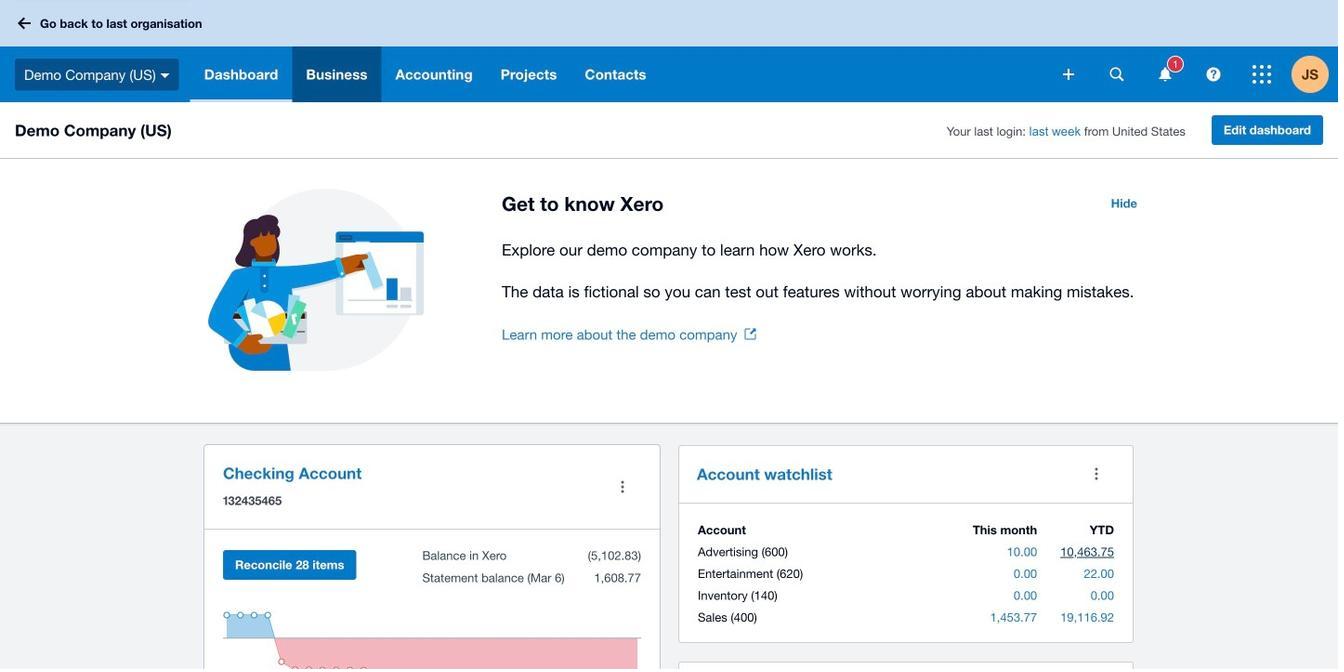 Task type: describe. For each thing, give the bounding box(es) containing it.
intro banner body element
[[502, 237, 1149, 305]]



Task type: vqa. For each thing, say whether or not it's contained in the screenshot.
leftmost svg image
yes



Task type: locate. For each thing, give the bounding box(es) containing it.
svg image
[[1253, 65, 1271, 84], [1110, 67, 1124, 81], [1207, 67, 1221, 81], [1063, 69, 1074, 80], [161, 73, 170, 78]]

svg image
[[18, 17, 31, 29], [1159, 67, 1171, 81]]

1 vertical spatial svg image
[[1159, 67, 1171, 81]]

0 vertical spatial svg image
[[18, 17, 31, 29]]

0 horizontal spatial svg image
[[18, 17, 31, 29]]

manage menu toggle image
[[604, 468, 641, 506]]

1 horizontal spatial svg image
[[1159, 67, 1171, 81]]

banner
[[0, 0, 1338, 102]]



